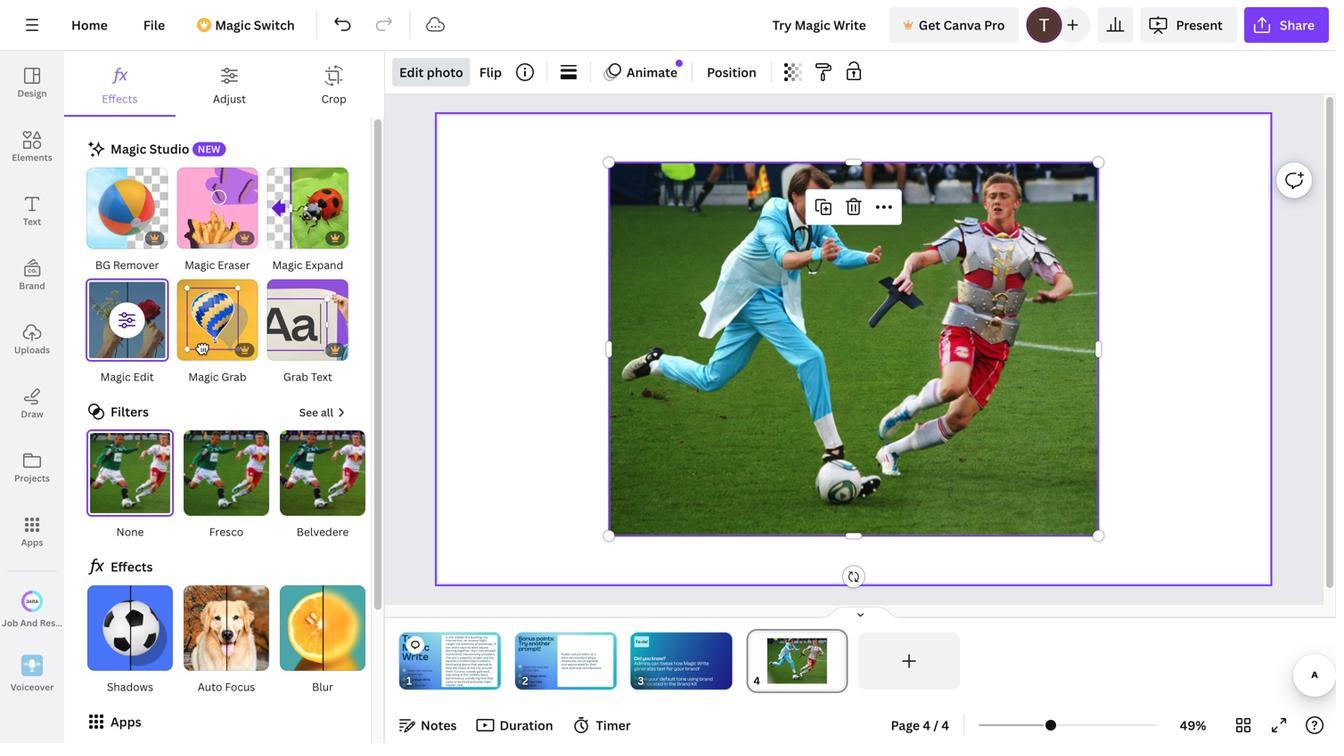 Task type: describe. For each thing, give the bounding box(es) containing it.
around
[[482, 666, 492, 670]]

attention
[[461, 642, 474, 646]]

main menu bar
[[0, 0, 1336, 51]]

file
[[143, 16, 165, 33]]

eraser
[[218, 258, 250, 272]]

did
[[634, 655, 642, 662]]

design button
[[0, 51, 64, 115]]

what
[[476, 680, 483, 684]]

right inside try magic write select the text box on the right 1 2 3 click magic write click rewrite
[[417, 673, 423, 676]]

edit inside button
[[133, 370, 154, 384]]

fascinating
[[446, 663, 461, 667]]

magic up "rewrite"
[[414, 678, 423, 682]]

text inside try magic write select the text box on the right 1 2 3 click magic write click rewrite
[[422, 669, 427, 673]]

magic inside magic eraser button
[[185, 258, 215, 272]]

recognized
[[583, 660, 598, 664]]

for inside bonus points: try another prompt! kudos culture refers to a work environment where employees are recognized and appreciated for their hard work and contributions.
[[585, 663, 589, 667]]

grab text button
[[266, 279, 349, 387]]

new image
[[676, 60, 683, 67]]

movements
[[446, 653, 462, 657]]

page
[[891, 717, 920, 734]]

crowds
[[466, 670, 476, 674]]

2 vertical spatial to
[[454, 680, 457, 684]]

1 4 from the left
[[923, 717, 931, 734]]

text inside button
[[311, 370, 332, 384]]

click inside the "select the text box on the right 1 2 click magic write"
[[523, 674, 530, 678]]

a right an
[[468, 636, 470, 639]]

kit
[[692, 681, 697, 688]]

timer
[[596, 717, 631, 734]]

blur button
[[278, 585, 367, 697]]

the
[[446, 656, 451, 660]]

see
[[299, 405, 318, 420]]

appreciated
[[568, 663, 584, 667]]

a inside bonus points: try another prompt! kudos culture refers to a work environment where employees are recognized and appreciated for their hard work and contributions.
[[594, 653, 596, 657]]

duration
[[500, 717, 553, 734]]

their inside bonus points: try another prompt! kudos culture refers to a work environment where employees are recognized and appreciated for their hard work and contributions.
[[590, 663, 596, 667]]

edit inside popup button
[[399, 64, 424, 81]]

ta-
[[636, 640, 642, 645]]

grab text
[[283, 370, 332, 384]]

photo
[[427, 64, 463, 81]]

marveling
[[446, 673, 460, 677]]

3 inside try magic write select the text box on the right 1 2 3 click magic write click rewrite
[[404, 684, 405, 687]]

notes
[[421, 717, 457, 734]]

that
[[471, 663, 477, 667]]

none button
[[86, 430, 175, 542]]

try inside try magic write select the text box on the right 1 2 3 click magic write click rewrite
[[402, 632, 418, 645]]

voiceover button
[[0, 643, 64, 707]]

onlookers.
[[481, 653, 496, 657]]

hard
[[562, 666, 568, 670]]

filters
[[111, 403, 149, 420]]

click inside 3 click sprinkle fairy dust
[[523, 681, 530, 684]]

get canva pro button
[[890, 7, 1019, 43]]

wondering
[[465, 677, 480, 681]]

blur
[[312, 680, 333, 695]]

their inside the in the middle of a bustling city intersection, an unusual sight caught the attention of passersby. a lion and a squirrel were square dancing together, their coordinated movements mesmerizing onlookers. the lion's powerful strides and the squirrel's nimble hops created a fascinating dance that seemed to defy the chaos of the city around them. curious crowds gathered, marveling at the unlikely duo's performance, wondering how they came to be there and what might happen next.
[[471, 649, 478, 653]]

49%
[[1180, 717, 1207, 734]]

crop button
[[284, 51, 384, 115]]

Page title text field
[[768, 672, 775, 690]]

page 4 image
[[747, 633, 848, 690]]

try magic write select the text box on the right 1 2 3 click magic write click rewrite
[[402, 632, 433, 688]]

/
[[934, 717, 939, 734]]

sprinkle
[[530, 681, 542, 684]]

together,
[[458, 649, 470, 653]]

1 vertical spatial city
[[476, 666, 481, 670]]

focus
[[225, 680, 255, 695]]

uploads button
[[0, 308, 64, 372]]

shadows button
[[86, 585, 175, 697]]

lion
[[446, 646, 451, 650]]

uploads
[[14, 344, 50, 356]]

canva
[[944, 16, 981, 33]]

gathered,
[[477, 670, 490, 674]]

and right lion at the bottom of the page
[[452, 646, 457, 650]]

adjust
[[213, 91, 246, 106]]

came
[[446, 680, 453, 684]]

magic inside magic expand button
[[272, 258, 303, 273]]

how inside the in the middle of a bustling city intersection, an unusual sight caught the attention of passersby. a lion and a squirrel were square dancing together, their coordinated movements mesmerizing onlookers. the lion's powerful strides and the squirrel's nimble hops created a fascinating dance that seemed to defy the chaos of the city around them. curious crowds gathered, marveling at the unlikely duo's performance, wondering how they came to be there and what might happen next.
[[481, 677, 487, 681]]

try inside bonus points: try another prompt! kudos culture refers to a work environment where employees are recognized and appreciated for their hard work and contributions.
[[518, 640, 528, 648]]

apps button
[[0, 500, 64, 564]]

magic expand
[[272, 258, 343, 273]]

position button
[[700, 58, 764, 86]]

kudos
[[562, 653, 570, 657]]

on inside try magic write select the text box on the right 1 2 3 click magic write click rewrite
[[407, 673, 411, 676]]

intersection,
[[446, 639, 463, 643]]

and
[[20, 617, 38, 629]]

2 grab from the left
[[283, 370, 308, 384]]

magic switch
[[215, 16, 295, 33]]

where
[[588, 656, 596, 660]]

flip
[[479, 64, 502, 81]]

generates
[[634, 666, 656, 672]]

elements
[[12, 152, 52, 164]]

you
[[643, 655, 651, 662]]

your inside tweak your default tone using brand voice located in the brand kit
[[649, 676, 659, 682]]

duration button
[[471, 711, 561, 740]]

did you know? admins can tweak how magic write generates text for your brand!
[[634, 655, 709, 672]]

on inside the "select the text box on the right 1 2 click magic write"
[[523, 669, 527, 673]]

created
[[477, 660, 488, 664]]

edit photo button
[[392, 58, 471, 86]]

duo's
[[481, 673, 488, 677]]

in
[[664, 681, 668, 688]]

bg remover button
[[86, 167, 169, 275]]

magic inside did you know? admins can tweak how magic write generates text for your brand!
[[684, 661, 697, 667]]

magic inside magic grab button
[[189, 370, 219, 384]]

and down are
[[576, 666, 581, 670]]

hide pages image
[[818, 606, 904, 621]]

magic inside magic switch button
[[215, 16, 251, 33]]

home
[[71, 16, 108, 33]]

job and resume ai
[[2, 617, 85, 629]]

dust
[[530, 684, 537, 688]]

magic left studio
[[111, 140, 146, 157]]

a right created
[[489, 660, 490, 664]]

text inside 'button'
[[23, 216, 41, 228]]

the inside tweak your default tone using brand voice located in the brand kit
[[669, 681, 676, 688]]

magic grab
[[189, 370, 247, 384]]

rewrite
[[415, 684, 425, 688]]

2 4 from the left
[[942, 717, 950, 734]]

crop
[[321, 91, 347, 106]]

magic left lion at the bottom of the page
[[402, 641, 430, 654]]

an
[[464, 639, 468, 643]]

2 inside try magic write select the text box on the right 1 2 3 click magic write click rewrite
[[404, 678, 405, 681]]

2 inside the "select the text box on the right 1 2 click magic write"
[[519, 675, 521, 678]]

defy
[[446, 666, 452, 670]]

brand inside button
[[19, 280, 45, 292]]

box inside the "select the text box on the right 1 2 click magic write"
[[543, 665, 548, 669]]

flip button
[[472, 58, 509, 86]]



Task type: locate. For each thing, give the bounding box(es) containing it.
a left squirrel
[[458, 646, 459, 650]]

2 up 3 click sprinkle fairy dust
[[519, 675, 521, 678]]

1 horizontal spatial apps
[[111, 714, 141, 731]]

bg
[[95, 258, 111, 272]]

auto
[[198, 680, 222, 695]]

page 4 / 4 button
[[884, 711, 957, 740]]

0 vertical spatial edit
[[399, 64, 424, 81]]

bg remover
[[95, 258, 159, 272]]

text inside did you know? admins can tweak how magic write generates text for your brand!
[[657, 666, 666, 672]]

0 horizontal spatial 1
[[404, 669, 405, 672]]

of right middle
[[465, 636, 468, 639]]

try left in
[[402, 632, 418, 645]]

1 up 3 click sprinkle fairy dust
[[519, 666, 521, 669]]

2 horizontal spatial text
[[657, 666, 666, 672]]

box left defy
[[428, 669, 433, 673]]

brand button
[[0, 243, 64, 308]]

1 horizontal spatial their
[[590, 663, 596, 667]]

0 vertical spatial to
[[591, 653, 594, 657]]

write inside the "select the text box on the right 1 2 click magic write"
[[539, 674, 546, 678]]

brand
[[700, 676, 713, 682]]

2 left came at the left bottom of page
[[404, 678, 405, 681]]

box left hard
[[543, 665, 548, 669]]

1 vertical spatial 1
[[404, 669, 405, 672]]

3 left sprinkle
[[519, 681, 521, 684]]

and down kudos at the bottom
[[562, 663, 567, 667]]

1 left defy
[[404, 669, 405, 672]]

brand inside tweak your default tone using brand voice located in the brand kit
[[677, 681, 691, 688]]

click left "rewrite"
[[407, 684, 414, 688]]

a
[[468, 636, 470, 639], [458, 646, 459, 650], [594, 653, 596, 657], [489, 660, 490, 664]]

powerful
[[460, 656, 472, 660]]

a
[[494, 642, 496, 646]]

job and resume ai button
[[0, 579, 85, 643]]

2 vertical spatial of
[[467, 666, 470, 670]]

1
[[519, 666, 521, 669], [404, 669, 405, 672]]

know?
[[652, 655, 666, 662]]

1 horizontal spatial your
[[674, 666, 685, 672]]

pro
[[984, 16, 1005, 33]]

located
[[647, 681, 663, 688]]

0 horizontal spatial 3
[[404, 684, 405, 687]]

select up 3 click sprinkle fairy dust
[[523, 665, 532, 669]]

select inside try magic write select the text box on the right 1 2 3 click magic write click rewrite
[[407, 669, 416, 673]]

your right tweak
[[649, 676, 659, 682]]

0 vertical spatial 2
[[519, 675, 521, 678]]

3 left "rewrite"
[[404, 684, 405, 687]]

of
[[465, 636, 468, 639], [475, 642, 478, 646], [467, 666, 470, 670]]

edit photo
[[399, 64, 463, 81]]

Design title text field
[[758, 7, 882, 43]]

select up "rewrite"
[[407, 669, 416, 673]]

home link
[[57, 7, 122, 43]]

1 vertical spatial of
[[475, 642, 478, 646]]

text
[[23, 216, 41, 228], [311, 370, 332, 384]]

edit up filters
[[133, 370, 154, 384]]

job
[[2, 617, 18, 629]]

timer button
[[568, 711, 638, 740]]

for up default at bottom
[[667, 666, 673, 672]]

none
[[116, 525, 144, 539]]

culture
[[571, 653, 581, 657]]

strides
[[473, 656, 482, 660]]

new
[[198, 142, 220, 156]]

0 horizontal spatial right
[[417, 673, 423, 676]]

magic left expand
[[272, 258, 303, 273]]

a up recognized
[[594, 653, 596, 657]]

1 horizontal spatial city
[[483, 636, 488, 639]]

fairy
[[523, 684, 530, 688]]

0 horizontal spatial grab
[[221, 370, 247, 384]]

1 vertical spatial their
[[590, 663, 596, 667]]

edit left photo
[[399, 64, 424, 81]]

fresco
[[209, 525, 244, 539]]

sight
[[480, 639, 487, 643]]

your inside did you know? admins can tweak how magic write generates text for your brand!
[[674, 666, 685, 672]]

your
[[674, 666, 685, 672], [649, 676, 659, 682]]

square
[[479, 646, 488, 650]]

magic expand button
[[266, 167, 349, 275]]

0 horizontal spatial how
[[481, 677, 487, 681]]

0 vertical spatial brand
[[19, 280, 45, 292]]

1 horizontal spatial select
[[523, 665, 532, 669]]

them.
[[446, 670, 454, 674]]

1 horizontal spatial box
[[543, 665, 548, 669]]

to left be
[[454, 680, 457, 684]]

work up hard
[[562, 656, 568, 660]]

right up sprinkle
[[532, 669, 539, 673]]

text up brand button
[[23, 216, 41, 228]]

1 horizontal spatial 2
[[519, 675, 521, 678]]

in the middle of a bustling city intersection, an unusual sight caught the attention of passersby. a lion and a squirrel were square dancing together, their coordinated movements mesmerizing onlookers. the lion's powerful strides and the squirrel's nimble hops created a fascinating dance that seemed to defy the chaos of the city around them. curious crowds gathered, marveling at the unlikely duo's performance, wondering how they came to be there and what might happen next.
[[446, 636, 496, 688]]

share
[[1280, 16, 1315, 33]]

0 horizontal spatial text
[[23, 216, 41, 228]]

3
[[519, 681, 521, 684], [404, 684, 405, 687]]

for right are
[[585, 663, 589, 667]]

points:
[[536, 635, 554, 642]]

text down know?
[[657, 666, 666, 672]]

1 vertical spatial 2
[[404, 678, 405, 681]]

0 horizontal spatial text
[[422, 669, 427, 673]]

0 vertical spatial your
[[674, 666, 685, 672]]

write inside did you know? admins can tweak how magic write generates text for your brand!
[[697, 661, 709, 667]]

be
[[458, 680, 461, 684]]

0 vertical spatial apps
[[21, 537, 43, 549]]

1 vertical spatial effects
[[111, 559, 153, 576]]

magic inside the "select the text box on the right 1 2 click magic write"
[[530, 674, 538, 678]]

text inside the "select the text box on the right 1 2 click magic write"
[[537, 665, 543, 669]]

chaos
[[458, 666, 466, 670]]

right inside the "select the text box on the right 1 2 click magic write"
[[532, 669, 539, 673]]

magic up using
[[684, 661, 697, 667]]

curious
[[455, 670, 465, 674]]

0 horizontal spatial for
[[585, 663, 589, 667]]

text up "rewrite"
[[422, 669, 427, 673]]

resume
[[40, 617, 74, 629]]

brand
[[19, 280, 45, 292], [677, 681, 691, 688]]

1 horizontal spatial how
[[674, 661, 683, 667]]

0 horizontal spatial select
[[407, 669, 416, 673]]

to right seemed
[[489, 663, 492, 667]]

seemed
[[478, 663, 488, 667]]

0 horizontal spatial your
[[649, 676, 659, 682]]

0 vertical spatial of
[[465, 636, 468, 639]]

squirrel
[[460, 646, 471, 650]]

environment
[[569, 656, 587, 660]]

dance
[[462, 663, 470, 667]]

click left dust
[[523, 681, 530, 684]]

magic right "magic edit" on the left
[[189, 370, 219, 384]]

present
[[1176, 16, 1223, 33]]

0 horizontal spatial city
[[476, 666, 481, 670]]

1 horizontal spatial grab
[[283, 370, 308, 384]]

1 vertical spatial your
[[649, 676, 659, 682]]

1 horizontal spatial for
[[667, 666, 673, 672]]

voice
[[634, 681, 646, 688]]

box inside try magic write select the text box on the right 1 2 3 click magic write click rewrite
[[428, 669, 433, 673]]

magic left switch
[[215, 16, 251, 33]]

select inside the "select the text box on the right 1 2 click magic write"
[[523, 665, 532, 669]]

1 horizontal spatial right
[[532, 669, 539, 673]]

1 horizontal spatial edit
[[399, 64, 424, 81]]

try left another on the left of page
[[518, 640, 528, 648]]

brand!
[[686, 666, 700, 672]]

city
[[483, 636, 488, 639], [476, 666, 481, 670]]

1 horizontal spatial brand
[[677, 681, 691, 688]]

auto focus
[[198, 680, 255, 695]]

1 vertical spatial to
[[489, 663, 492, 667]]

1 vertical spatial how
[[481, 677, 487, 681]]

city up passersby.
[[483, 636, 488, 639]]

studio
[[149, 140, 189, 157]]

select
[[523, 665, 532, 669], [407, 669, 416, 673]]

belvedere button
[[278, 430, 367, 542]]

1 horizontal spatial text
[[537, 665, 543, 669]]

magic eraser button
[[176, 167, 259, 275]]

apps down shadows
[[111, 714, 141, 731]]

default
[[660, 676, 676, 682]]

on
[[523, 669, 527, 673], [407, 673, 411, 676]]

remover
[[113, 258, 159, 272]]

right up "rewrite"
[[417, 673, 423, 676]]

0 horizontal spatial apps
[[21, 537, 43, 549]]

brand up uploads button
[[19, 280, 45, 292]]

1 horizontal spatial 4
[[942, 717, 950, 734]]

and down coordinated
[[483, 656, 488, 660]]

1 vertical spatial apps
[[111, 714, 141, 731]]

fresco button
[[182, 430, 271, 542]]

admins
[[634, 661, 651, 667]]

click left came at the left bottom of page
[[407, 678, 414, 682]]

magic up filters
[[100, 370, 131, 384]]

for inside did you know? admins can tweak how magic write generates text for your brand!
[[667, 666, 673, 672]]

performance,
[[446, 677, 465, 681]]

1 horizontal spatial 1
[[519, 666, 521, 669]]

1 horizontal spatial try
[[518, 640, 528, 648]]

0 horizontal spatial their
[[471, 649, 478, 653]]

how left they
[[481, 677, 487, 681]]

0 horizontal spatial brand
[[19, 280, 45, 292]]

0 horizontal spatial edit
[[133, 370, 154, 384]]

text up see all button
[[311, 370, 332, 384]]

magic inside magic edit button
[[100, 370, 131, 384]]

there
[[462, 680, 469, 684]]

tweak your default tone using brand voice located in the brand kit
[[634, 676, 713, 688]]

1 inside the "select the text box on the right 1 2 click magic write"
[[519, 666, 521, 669]]

apps inside apps button
[[21, 537, 43, 549]]

1 horizontal spatial to
[[489, 663, 492, 667]]

1 vertical spatial text
[[311, 370, 332, 384]]

1 horizontal spatial on
[[523, 669, 527, 673]]

grab left grab text
[[221, 370, 247, 384]]

to right "refers"
[[591, 653, 594, 657]]

side panel tab list
[[0, 51, 85, 707]]

coordinated
[[478, 649, 496, 653]]

4 left /
[[923, 717, 931, 734]]

1 horizontal spatial 3
[[519, 681, 521, 684]]

0 horizontal spatial 2
[[404, 678, 405, 681]]

0 horizontal spatial on
[[407, 673, 411, 676]]

present button
[[1141, 7, 1237, 43]]

their down the where
[[590, 663, 596, 667]]

their up strides
[[471, 649, 478, 653]]

grab up see
[[283, 370, 308, 384]]

0 horizontal spatial try
[[402, 632, 418, 645]]

0 horizontal spatial box
[[428, 669, 433, 673]]

work right hard
[[569, 666, 575, 670]]

notes button
[[392, 711, 464, 740]]

effects up magic studio new
[[102, 91, 138, 106]]

of right chaos
[[467, 666, 470, 670]]

0 vertical spatial text
[[23, 216, 41, 228]]

and left what
[[470, 680, 475, 684]]

on up 3 click sprinkle fairy dust
[[523, 669, 527, 673]]

click up 3 click sprinkle fairy dust
[[523, 674, 530, 678]]

see all
[[299, 405, 333, 420]]

magic edit button
[[86, 279, 169, 387]]

to inside bonus points: try another prompt! kudos culture refers to a work environment where employees are recognized and appreciated for their hard work and contributions.
[[591, 653, 594, 657]]

apps down the projects
[[21, 537, 43, 549]]

1 vertical spatial edit
[[133, 370, 154, 384]]

your up tone
[[674, 666, 685, 672]]

1 grab from the left
[[221, 370, 247, 384]]

how inside did you know? admins can tweak how magic write generates text for your brand!
[[674, 661, 683, 667]]

brand left "kit"
[[677, 681, 691, 688]]

ai
[[76, 617, 85, 629]]

3 inside 3 click sprinkle fairy dust
[[519, 681, 521, 684]]

how right tweak
[[674, 661, 683, 667]]

magic grab button
[[176, 279, 259, 387]]

4 right /
[[942, 717, 950, 734]]

tone
[[677, 676, 687, 682]]

0 vertical spatial how
[[674, 661, 683, 667]]

dancing
[[446, 649, 457, 653]]

2 horizontal spatial to
[[591, 653, 594, 657]]

unlikely
[[469, 673, 480, 677]]

effects down none on the left bottom of the page
[[111, 559, 153, 576]]

magic up sprinkle
[[530, 674, 538, 678]]

they
[[487, 677, 494, 681]]

auto focus button
[[182, 585, 271, 697]]

1 vertical spatial brand
[[677, 681, 691, 688]]

0 vertical spatial effects
[[102, 91, 138, 106]]

1 vertical spatial work
[[569, 666, 575, 670]]

refers
[[582, 653, 590, 657]]

click
[[523, 674, 530, 678], [407, 678, 414, 682], [523, 681, 530, 684], [407, 684, 414, 688]]

right
[[532, 669, 539, 673], [417, 673, 423, 676]]

1 inside try magic write select the text box on the right 1 2 3 click magic write click rewrite
[[404, 669, 405, 672]]

middle
[[455, 636, 464, 639]]

of down bustling
[[475, 642, 478, 646]]

effects button
[[64, 51, 175, 115]]

0 horizontal spatial 4
[[923, 717, 931, 734]]

city down created
[[476, 666, 481, 670]]

magic left eraser
[[185, 258, 215, 272]]

0 vertical spatial city
[[483, 636, 488, 639]]

text up sprinkle
[[537, 665, 543, 669]]

0 vertical spatial 1
[[519, 666, 521, 669]]

1 horizontal spatial text
[[311, 370, 332, 384]]

0 horizontal spatial to
[[454, 680, 457, 684]]

0 vertical spatial work
[[562, 656, 568, 660]]

on left them.
[[407, 673, 411, 676]]

magic studio new
[[111, 140, 220, 157]]

0 vertical spatial their
[[471, 649, 478, 653]]

effects inside 'button'
[[102, 91, 138, 106]]



Task type: vqa. For each thing, say whether or not it's contained in the screenshot.
GET CANVA PRO "button"
yes



